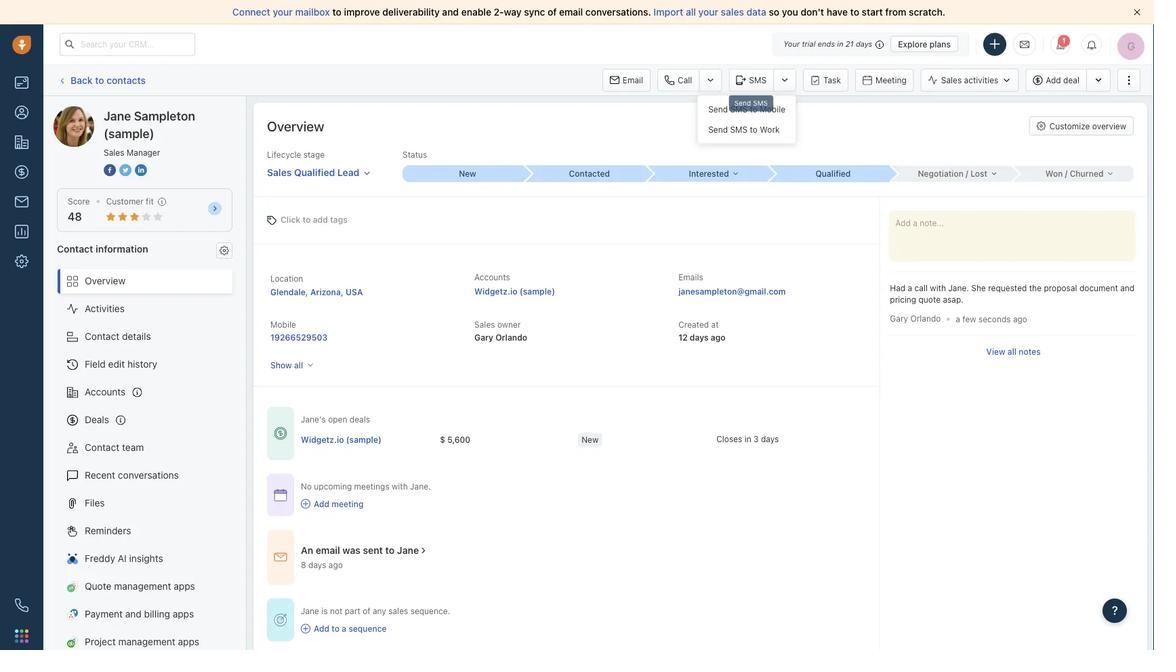 Task type: locate. For each thing, give the bounding box(es) containing it.
2 vertical spatial add
[[314, 625, 330, 634]]

1 horizontal spatial sales
[[721, 6, 744, 18]]

0 vertical spatial contact
[[57, 243, 93, 254]]

19266529503 link
[[271, 333, 328, 342]]

plans
[[930, 39, 951, 49]]

emails
[[679, 273, 704, 282]]

gary
[[890, 314, 909, 324], [475, 333, 494, 342]]

2 your from the left
[[699, 6, 719, 18]]

0 vertical spatial widgetz.io
[[475, 287, 518, 296]]

to left work
[[750, 125, 758, 135]]

/ inside button
[[1066, 169, 1068, 179]]

had a call with jane. she requested the proposal document and pricing quote asap.
[[890, 284, 1135, 305]]

container_wx8msf4aqz5i3rn1 image left widgetz.io (sample)
[[274, 427, 287, 441]]

your right import
[[699, 6, 719, 18]]

1 horizontal spatial qualified
[[816, 169, 851, 179]]

container_wx8msf4aqz5i3rn1 image left 8
[[274, 551, 287, 565]]

2-
[[494, 6, 504, 18]]

a left "call"
[[908, 284, 913, 293]]

in left 21
[[838, 40, 844, 48]]

0 vertical spatial of
[[548, 6, 557, 18]]

(sample) down the deals
[[346, 435, 382, 445]]

2 horizontal spatial all
[[1008, 347, 1017, 357]]

/ left lost
[[966, 169, 969, 179]]

sequence.
[[411, 607, 450, 616]]

apps down payment and billing apps
[[178, 637, 199, 648]]

container_wx8msf4aqz5i3rn1 image inside add to a sequence link
[[301, 625, 311, 634]]

0 vertical spatial email
[[559, 6, 583, 18]]

with right "meetings"
[[392, 482, 408, 491]]

1 horizontal spatial mobile
[[760, 105, 786, 114]]

2 / from the left
[[1066, 169, 1068, 179]]

1 your from the left
[[273, 6, 293, 18]]

0 horizontal spatial and
[[125, 609, 142, 620]]

accounts for accounts widgetz.io (sample)
[[475, 273, 510, 282]]

send down the sms button
[[735, 99, 751, 107]]

0 horizontal spatial accounts
[[85, 387, 126, 398]]

days down created
[[690, 333, 709, 342]]

way
[[504, 6, 522, 18]]

all right 'view'
[[1008, 347, 1017, 357]]

1 horizontal spatial ago
[[711, 333, 726, 342]]

1 horizontal spatial with
[[930, 284, 947, 293]]

ago right seconds
[[1014, 314, 1028, 324]]

sales right any
[[389, 607, 408, 616]]

jane sampleton (sample) down contacts
[[81, 106, 192, 117]]

email button
[[603, 69, 651, 92]]

row containing closes in 3 days
[[301, 427, 855, 455]]

/ for won
[[1066, 169, 1068, 179]]

0 vertical spatial ago
[[1014, 314, 1028, 324]]

task button
[[804, 69, 849, 92]]

send for send sms to work
[[709, 125, 728, 135]]

ends
[[818, 40, 835, 48]]

accounts up deals
[[85, 387, 126, 398]]

activities
[[85, 303, 125, 315]]

jane inside 'jane sampleton (sample)'
[[104, 108, 131, 123]]

overview up activities
[[85, 276, 126, 287]]

0 horizontal spatial in
[[745, 435, 752, 444]]

0 vertical spatial accounts
[[475, 273, 510, 282]]

document
[[1080, 284, 1119, 293]]

0 horizontal spatial new
[[459, 169, 476, 179]]

any
[[373, 607, 386, 616]]

2 vertical spatial all
[[294, 361, 303, 370]]

add meeting link
[[301, 499, 431, 510]]

jane. right "meetings"
[[410, 482, 431, 491]]

add down upcoming
[[314, 500, 330, 509]]

ago down the was at left bottom
[[329, 561, 343, 571]]

0 horizontal spatial jane.
[[410, 482, 431, 491]]

all
[[686, 6, 696, 18], [1008, 347, 1017, 357], [294, 361, 303, 370]]

to right sent
[[386, 546, 395, 557]]

and
[[442, 6, 459, 18], [1121, 284, 1135, 293], [125, 609, 142, 620]]

1 horizontal spatial of
[[548, 6, 557, 18]]

quote
[[85, 581, 112, 593]]

won / churned button
[[1012, 166, 1134, 182]]

no upcoming meetings with jane.
[[301, 482, 431, 491]]

sales down lifecycle
[[267, 167, 292, 178]]

0 vertical spatial add
[[1046, 76, 1062, 85]]

0 vertical spatial with
[[930, 284, 947, 293]]

send up the 'send sms to work'
[[709, 105, 728, 114]]

with inside had a call with jane. she requested the proposal document and pricing quote asap.
[[930, 284, 947, 293]]

jane
[[81, 106, 102, 117], [104, 108, 131, 123], [397, 546, 419, 557], [301, 607, 319, 616]]

container_wx8msf4aqz5i3rn1 image for jane is not part of any sales sequence.
[[274, 614, 287, 627]]

container_wx8msf4aqz5i3rn1 image down no
[[301, 500, 311, 509]]

click
[[281, 215, 301, 225]]

all right show
[[294, 361, 303, 370]]

2 horizontal spatial a
[[956, 314, 961, 324]]

contact
[[57, 243, 93, 254], [85, 331, 120, 342], [85, 442, 120, 454]]

1 vertical spatial accounts
[[85, 387, 126, 398]]

0 horizontal spatial with
[[392, 482, 408, 491]]

send for send sms to mobile
[[709, 105, 728, 114]]

(sample) inside 'jane sampleton (sample)'
[[104, 126, 154, 141]]

sales for sales manager
[[104, 148, 124, 157]]

/ right 'won'
[[1066, 169, 1068, 179]]

data
[[747, 6, 767, 18]]

phone image
[[15, 599, 28, 613]]

customer fit
[[106, 197, 154, 206]]

lead
[[338, 167, 360, 178]]

orlando down owner
[[496, 333, 528, 342]]

1 vertical spatial with
[[392, 482, 408, 491]]

add left deal
[[1046, 76, 1062, 85]]

to right mailbox
[[333, 6, 342, 18]]

sales for sales activities
[[942, 76, 962, 85]]

1 vertical spatial and
[[1121, 284, 1135, 293]]

meetings
[[354, 482, 390, 491]]

your
[[273, 6, 293, 18], [699, 6, 719, 18]]

gary orlando
[[890, 314, 941, 324]]

container_wx8msf4aqz5i3rn1 image left is
[[274, 614, 287, 627]]

sms for send sms to mobile
[[730, 105, 748, 114]]

management up payment and billing apps
[[114, 581, 171, 593]]

2 vertical spatial apps
[[178, 637, 199, 648]]

send email image
[[1020, 39, 1030, 50]]

(sample) up manager
[[153, 106, 192, 117]]

history
[[127, 359, 157, 370]]

0 horizontal spatial mobile
[[271, 320, 296, 330]]

and right document
[[1121, 284, 1135, 293]]

1 vertical spatial new
[[582, 435, 599, 445]]

1 horizontal spatial a
[[908, 284, 913, 293]]

apps right billing on the bottom
[[173, 609, 194, 620]]

0 vertical spatial jane.
[[949, 284, 969, 293]]

jane left is
[[301, 607, 319, 616]]

orlando down quote
[[911, 314, 941, 324]]

sms down the sms button
[[753, 99, 768, 107]]

1 horizontal spatial overview
[[267, 118, 324, 134]]

0 vertical spatial apps
[[174, 581, 195, 593]]

sms down send sms to mobile
[[730, 125, 748, 135]]

container_wx8msf4aqz5i3rn1 image left add to a sequence
[[301, 625, 311, 634]]

scratch.
[[909, 6, 946, 18]]

ago down at
[[711, 333, 726, 342]]

at
[[712, 320, 719, 330]]

contact down activities
[[85, 331, 120, 342]]

/
[[966, 169, 969, 179], [1066, 169, 1068, 179]]

information
[[96, 243, 148, 254]]

deliverability
[[383, 6, 440, 18]]

management down payment and billing apps
[[118, 637, 175, 648]]

of left any
[[363, 607, 371, 616]]

add deal button
[[1026, 69, 1087, 92]]

and left enable
[[442, 6, 459, 18]]

0 vertical spatial management
[[114, 581, 171, 593]]

1 / from the left
[[966, 169, 969, 179]]

few
[[963, 314, 977, 324]]

apps
[[174, 581, 195, 593], [173, 609, 194, 620], [178, 637, 199, 648]]

1 vertical spatial management
[[118, 637, 175, 648]]

contacted link
[[525, 166, 647, 182]]

days inside created at 12 days ago
[[690, 333, 709, 342]]

send down send sms to mobile
[[709, 125, 728, 135]]

1 vertical spatial of
[[363, 607, 371, 616]]

explore plans
[[898, 39, 951, 49]]

jane down contacts
[[104, 108, 131, 123]]

1 horizontal spatial jane.
[[949, 284, 969, 293]]

0 vertical spatial gary
[[890, 314, 909, 324]]

she
[[972, 284, 986, 293]]

jane. up the asap.
[[949, 284, 969, 293]]

container_wx8msf4aqz5i3rn1 image
[[274, 427, 287, 441], [274, 489, 287, 502], [301, 500, 311, 509], [274, 614, 287, 627], [301, 625, 311, 634]]

add for add meeting
[[314, 500, 330, 509]]

churned
[[1070, 169, 1104, 179]]

jane. inside had a call with jane. she requested the proposal document and pricing quote asap.
[[949, 284, 969, 293]]

1 horizontal spatial widgetz.io
[[475, 287, 518, 296]]

sales for sales qualified lead
[[267, 167, 292, 178]]

a inside add to a sequence link
[[342, 625, 347, 634]]

add for add to a sequence
[[314, 625, 330, 634]]

freddy
[[85, 554, 115, 565]]

sales left owner
[[475, 320, 495, 330]]

and left billing on the bottom
[[125, 609, 142, 620]]

view all notes link
[[987, 346, 1041, 358]]

add
[[313, 215, 328, 225]]

contact information
[[57, 243, 148, 254]]

add deal
[[1046, 76, 1080, 85]]

0 horizontal spatial overview
[[85, 276, 126, 287]]

0 vertical spatial overview
[[267, 118, 324, 134]]

sms inside tooltip
[[753, 99, 768, 107]]

0 vertical spatial sales
[[721, 6, 744, 18]]

widgetz.io (sample) link inside row
[[301, 434, 382, 446]]

of right "sync" at the top left of the page
[[548, 6, 557, 18]]

(sample) up sales manager
[[104, 126, 154, 141]]

sales up facebook circled image
[[104, 148, 124, 157]]

send inside tooltip
[[735, 99, 751, 107]]

1 vertical spatial gary
[[475, 333, 494, 342]]

sms button
[[729, 69, 774, 92]]

0 horizontal spatial container_wx8msf4aqz5i3rn1 image
[[274, 551, 287, 565]]

sales left data at the top right of the page
[[721, 6, 744, 18]]

row
[[301, 427, 855, 455]]

jane sampleton (sample) up manager
[[104, 108, 195, 141]]

0 horizontal spatial your
[[273, 6, 293, 18]]

0 horizontal spatial all
[[294, 361, 303, 370]]

2 horizontal spatial and
[[1121, 284, 1135, 293]]

sampleton up manager
[[134, 108, 195, 123]]

widgetz.io (sample)
[[301, 435, 382, 445]]

1 horizontal spatial email
[[559, 6, 583, 18]]

a down "not"
[[342, 625, 347, 634]]

1 vertical spatial contact
[[85, 331, 120, 342]]

closes in 3 days
[[717, 435, 779, 444]]

sales manager
[[104, 148, 160, 157]]

with up quote
[[930, 284, 947, 293]]

to left start at the top right
[[851, 6, 860, 18]]

1 vertical spatial all
[[1008, 347, 1017, 357]]

lost
[[971, 169, 988, 179]]

container_wx8msf4aqz5i3rn1 image
[[419, 547, 429, 556], [274, 551, 287, 565]]

1 horizontal spatial /
[[1066, 169, 1068, 179]]

0 horizontal spatial a
[[342, 625, 347, 634]]

container_wx8msf4aqz5i3rn1 image left no
[[274, 489, 287, 502]]

0 horizontal spatial gary
[[475, 333, 494, 342]]

management for project
[[118, 637, 175, 648]]

add meeting
[[314, 500, 364, 509]]

contact team
[[85, 442, 144, 454]]

1 vertical spatial a
[[956, 314, 961, 324]]

1 horizontal spatial orlando
[[911, 314, 941, 324]]

improve
[[344, 6, 380, 18]]

negotiation / lost
[[918, 169, 988, 179]]

1 horizontal spatial accounts
[[475, 273, 510, 282]]

1 vertical spatial jane.
[[410, 482, 431, 491]]

0 vertical spatial widgetz.io (sample) link
[[475, 287, 555, 296]]

1 vertical spatial mobile
[[271, 320, 296, 330]]

0 vertical spatial a
[[908, 284, 913, 293]]

1 vertical spatial widgetz.io (sample) link
[[301, 434, 382, 446]]

0 horizontal spatial widgetz.io
[[301, 435, 344, 445]]

sms up the 'send sms to work'
[[730, 105, 748, 114]]

all right import
[[686, 6, 696, 18]]

mobile up 19266529503
[[271, 320, 296, 330]]

emails janesampleton@gmail.com
[[679, 273, 786, 296]]

1 horizontal spatial gary
[[890, 314, 909, 324]]

details
[[122, 331, 151, 342]]

1 vertical spatial orlando
[[496, 333, 528, 342]]

mobile up work
[[760, 105, 786, 114]]

project
[[85, 637, 116, 648]]

quote management apps
[[85, 581, 195, 593]]

(sample) up owner
[[520, 287, 555, 296]]

1 vertical spatial ago
[[711, 333, 726, 342]]

$
[[440, 435, 445, 445]]

a left few on the right of the page
[[956, 314, 961, 324]]

2 vertical spatial a
[[342, 625, 347, 634]]

sms
[[749, 76, 767, 85], [753, 99, 768, 107], [730, 105, 748, 114], [730, 125, 748, 135]]

days right 8
[[309, 561, 326, 571]]

1 vertical spatial add
[[314, 500, 330, 509]]

your left mailbox
[[273, 6, 293, 18]]

1 horizontal spatial in
[[838, 40, 844, 48]]

0 horizontal spatial of
[[363, 607, 371, 616]]

part
[[345, 607, 361, 616]]

payment
[[85, 609, 123, 620]]

widgetz.io up owner
[[475, 287, 518, 296]]

2 horizontal spatial ago
[[1014, 314, 1028, 324]]

add down is
[[314, 625, 330, 634]]

0 horizontal spatial widgetz.io (sample) link
[[301, 434, 382, 446]]

accounts up owner
[[475, 273, 510, 282]]

sales left activities
[[942, 76, 962, 85]]

sales
[[942, 76, 962, 85], [104, 148, 124, 157], [267, 167, 292, 178], [475, 320, 495, 330]]

mng settings image
[[220, 246, 229, 255]]

overview up lifecycle stage
[[267, 118, 324, 134]]

to right back
[[95, 74, 104, 86]]

widgetz.io (sample) link down open
[[301, 434, 382, 446]]

your
[[784, 40, 800, 48]]

email up '8 days ago'
[[316, 546, 340, 557]]

close image
[[1134, 9, 1141, 16]]

manager
[[127, 148, 160, 157]]

sampleton down contacts
[[104, 106, 151, 117]]

1 horizontal spatial your
[[699, 6, 719, 18]]

gary down accounts widgetz.io (sample)
[[475, 333, 494, 342]]

sms for send sms
[[753, 99, 768, 107]]

back to contacts
[[71, 74, 146, 86]]

email right "sync" at the top left of the page
[[559, 6, 583, 18]]

qualified
[[294, 167, 335, 178], [816, 169, 851, 179]]

click to add tags
[[281, 215, 348, 225]]

in
[[838, 40, 844, 48], [745, 435, 752, 444]]

lifecycle
[[267, 150, 301, 160]]

jane right sent
[[397, 546, 419, 557]]

orlando
[[911, 314, 941, 324], [496, 333, 528, 342]]

add inside button
[[1046, 76, 1062, 85]]

team
[[122, 442, 144, 454]]

/ inside "button"
[[966, 169, 969, 179]]

contact up recent on the bottom of the page
[[85, 442, 120, 454]]

accounts inside accounts widgetz.io (sample)
[[475, 273, 510, 282]]

gary inside sales owner gary orlando
[[475, 333, 494, 342]]

1 vertical spatial widgetz.io
[[301, 435, 344, 445]]

lifecycle stage
[[267, 150, 325, 160]]

0 horizontal spatial ago
[[329, 561, 343, 571]]

phone element
[[8, 593, 35, 620]]

widgetz.io (sample) link up owner
[[475, 287, 555, 296]]

1 vertical spatial email
[[316, 546, 340, 557]]

0 horizontal spatial sales
[[389, 607, 408, 616]]

jane. for meetings
[[410, 482, 431, 491]]

linkedin circled image
[[135, 163, 147, 177]]

0 vertical spatial all
[[686, 6, 696, 18]]

gary down pricing
[[890, 314, 909, 324]]

0 horizontal spatial orlando
[[496, 333, 528, 342]]

facebook circled image
[[104, 163, 116, 177]]

accounts
[[475, 273, 510, 282], [85, 387, 126, 398]]

contact down 48 button
[[57, 243, 93, 254]]

apps up payment and billing apps
[[174, 581, 195, 593]]

2 vertical spatial contact
[[85, 442, 120, 454]]

sms up send sms
[[749, 76, 767, 85]]

with for call
[[930, 284, 947, 293]]

back
[[71, 74, 93, 86]]

in left 3
[[745, 435, 752, 444]]

0 horizontal spatial /
[[966, 169, 969, 179]]

to up the 'send sms to work'
[[750, 105, 758, 114]]

twitter circled image
[[119, 163, 132, 177]]

qualified link
[[769, 166, 890, 182]]

widgetz.io down jane's
[[301, 435, 344, 445]]

explore plans link
[[891, 36, 959, 52]]

negotiation
[[918, 169, 964, 179]]

container_wx8msf4aqz5i3rn1 image for no upcoming meetings with jane.
[[274, 489, 287, 502]]

0 horizontal spatial qualified
[[294, 167, 335, 178]]

1 horizontal spatial new
[[582, 435, 599, 445]]

container_wx8msf4aqz5i3rn1 image right sent
[[419, 547, 429, 556]]

stage
[[304, 150, 325, 160]]

0 vertical spatial and
[[442, 6, 459, 18]]

accounts for accounts
[[85, 387, 126, 398]]



Task type: describe. For each thing, give the bounding box(es) containing it.
with for meetings
[[392, 482, 408, 491]]

is
[[322, 607, 328, 616]]

field
[[85, 359, 106, 370]]

owner
[[498, 320, 521, 330]]

2 vertical spatial ago
[[329, 561, 343, 571]]

apps for project management apps
[[178, 637, 199, 648]]

contact for contact team
[[85, 442, 120, 454]]

sales inside sales owner gary orlando
[[475, 320, 495, 330]]

sms for send sms to work
[[730, 125, 748, 135]]

meeting button
[[856, 69, 914, 92]]

sync
[[524, 6, 545, 18]]

jane's
[[301, 415, 326, 425]]

quote
[[919, 295, 941, 305]]

ago inside created at 12 days ago
[[711, 333, 726, 342]]

8 days ago
[[301, 561, 343, 571]]

0 horizontal spatial email
[[316, 546, 340, 557]]

0 vertical spatial mobile
[[760, 105, 786, 114]]

freddy ai insights
[[85, 554, 163, 565]]

all for show all
[[294, 361, 303, 370]]

sales activities
[[942, 76, 999, 85]]

project management apps
[[85, 637, 199, 648]]

sent
[[363, 546, 383, 557]]

not
[[330, 607, 343, 616]]

glendale, arizona, usa link
[[271, 287, 363, 297]]

and inside had a call with jane. she requested the proposal document and pricing quote asap.
[[1121, 284, 1135, 293]]

explore
[[898, 39, 928, 49]]

all for view all notes
[[1008, 347, 1017, 357]]

contact details
[[85, 331, 151, 342]]

call button
[[658, 69, 699, 92]]

deals
[[85, 415, 109, 426]]

activities
[[964, 76, 999, 85]]

3
[[754, 435, 759, 444]]

1 vertical spatial sales
[[389, 607, 408, 616]]

enable
[[462, 6, 492, 18]]

accounts widgetz.io (sample)
[[475, 273, 555, 296]]

glendale,
[[271, 287, 308, 297]]

container_wx8msf4aqz5i3rn1 image inside add meeting link
[[301, 500, 311, 509]]

1 horizontal spatial container_wx8msf4aqz5i3rn1 image
[[419, 547, 429, 556]]

jane. for call
[[949, 284, 969, 293]]

sales qualified lead link
[[267, 161, 371, 180]]

negotiation / lost button
[[890, 166, 1012, 182]]

score 48
[[68, 197, 90, 223]]

files
[[85, 498, 105, 509]]

contact for contact details
[[85, 331, 120, 342]]

janesampleton@gmail.com link
[[679, 285, 786, 298]]

upcoming
[[314, 482, 352, 491]]

sales owner gary orlando
[[475, 320, 528, 342]]

an
[[301, 546, 313, 557]]

contact for contact information
[[57, 243, 93, 254]]

customize overview
[[1050, 121, 1127, 131]]

task
[[824, 76, 841, 85]]

days right 3
[[761, 435, 779, 444]]

so
[[769, 6, 780, 18]]

1
[[1062, 37, 1067, 45]]

have
[[827, 6, 848, 18]]

a few seconds ago
[[956, 314, 1028, 324]]

view
[[987, 347, 1006, 357]]

widgetz.io inside accounts widgetz.io (sample)
[[475, 287, 518, 296]]

trial
[[802, 40, 816, 48]]

start
[[862, 6, 883, 18]]

new link
[[403, 166, 525, 182]]

1 horizontal spatial and
[[442, 6, 459, 18]]

customize overview button
[[1030, 117, 1134, 136]]

a inside had a call with jane. she requested the proposal document and pricing quote asap.
[[908, 284, 913, 293]]

janesampleton@gmail.com
[[679, 287, 786, 296]]

sampleton inside 'jane sampleton (sample)'
[[134, 108, 195, 123]]

payment and billing apps
[[85, 609, 194, 620]]

/ for negotiation
[[966, 169, 969, 179]]

21
[[846, 40, 854, 48]]

add for add deal
[[1046, 76, 1062, 85]]

orlando inside sales owner gary orlando
[[496, 333, 528, 342]]

won / churned
[[1046, 169, 1104, 179]]

1 vertical spatial overview
[[85, 276, 126, 287]]

1 vertical spatial apps
[[173, 609, 194, 620]]

call
[[678, 76, 692, 85]]

days right 21
[[856, 40, 873, 48]]

call
[[915, 284, 928, 293]]

connect
[[233, 6, 270, 18]]

closes
[[717, 435, 743, 444]]

to left add
[[303, 215, 311, 225]]

notes
[[1019, 347, 1041, 357]]

location glendale, arizona, usa
[[271, 274, 363, 297]]

reminders
[[85, 526, 131, 537]]

insights
[[129, 554, 163, 565]]

0 vertical spatial in
[[838, 40, 844, 48]]

billing
[[144, 609, 170, 620]]

management for quote
[[114, 581, 171, 593]]

deals
[[350, 415, 370, 425]]

back to contacts link
[[57, 70, 146, 91]]

show all
[[271, 361, 303, 370]]

jane down back
[[81, 106, 102, 117]]

0 vertical spatial new
[[459, 169, 476, 179]]

send sms
[[735, 99, 768, 107]]

send for send sms
[[735, 99, 751, 107]]

open
[[328, 415, 347, 425]]

2 vertical spatial and
[[125, 609, 142, 620]]

1 vertical spatial in
[[745, 435, 752, 444]]

created at 12 days ago
[[679, 320, 726, 342]]

(sample) inside accounts widgetz.io (sample)
[[520, 287, 555, 296]]

0 vertical spatial orlando
[[911, 314, 941, 324]]

interested link
[[647, 166, 769, 182]]

12
[[679, 333, 688, 342]]

Search your CRM... text field
[[60, 33, 195, 56]]

mobile inside mobile 19266529503
[[271, 320, 296, 330]]

arizona,
[[311, 287, 344, 297]]

contacted
[[569, 169, 610, 179]]

asap.
[[943, 295, 964, 305]]

an email was sent to jane
[[301, 546, 419, 557]]

1 horizontal spatial widgetz.io (sample) link
[[475, 287, 555, 296]]

connect your mailbox to improve deliverability and enable 2-way sync of email conversations. import all your sales data so you don't have to start from scratch.
[[233, 6, 946, 18]]

sms inside button
[[749, 76, 767, 85]]

overview
[[1093, 121, 1127, 131]]

add to a sequence link
[[301, 624, 450, 635]]

freshworks switcher image
[[15, 630, 28, 644]]

apps for quote management apps
[[174, 581, 195, 593]]

send sms tooltip
[[729, 95, 774, 115]]

container_wx8msf4aqz5i3rn1 image for jane's open deals
[[274, 427, 287, 441]]

to down "not"
[[332, 625, 340, 634]]

your trial ends in 21 days
[[784, 40, 873, 48]]

1 horizontal spatial all
[[686, 6, 696, 18]]

48 button
[[68, 211, 82, 223]]



Task type: vqa. For each thing, say whether or not it's contained in the screenshot.
the and to the middle
yes



